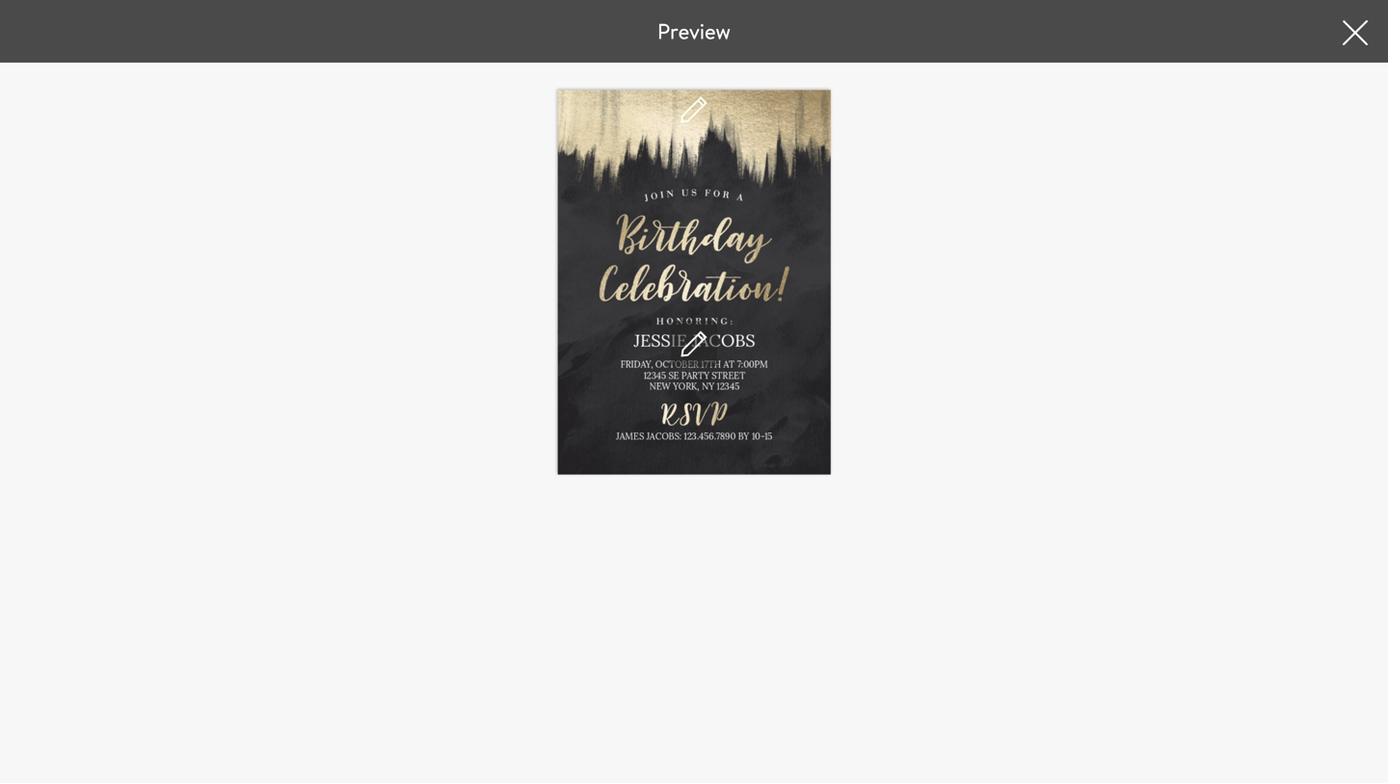 Task type: vqa. For each thing, say whether or not it's contained in the screenshot.
$0.56
yes



Task type: describe. For each thing, give the bounding box(es) containing it.
$0.56
[[1309, 23, 1342, 42]]

customize
[[550, 78, 612, 96]]

edit and save project name image
[[650, 23, 668, 40]]

close image
[[1338, 15, 1373, 50]]



Task type: locate. For each thing, give the bounding box(es) containing it.
preview
[[657, 16, 731, 46]]



